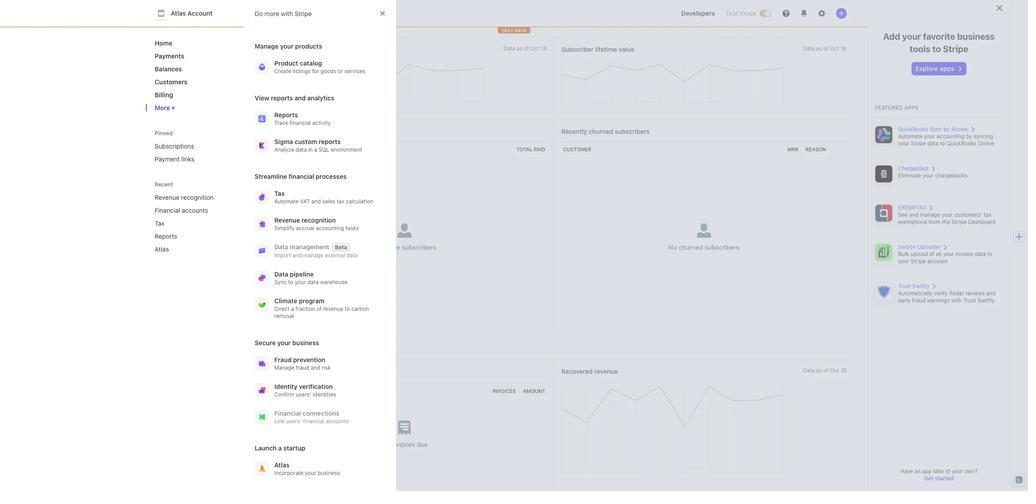 Task type: locate. For each thing, give the bounding box(es) containing it.
customer down sigma
[[264, 146, 292, 152]]

0 horizontal spatial with
[[281, 10, 293, 17]]

test
[[501, 28, 513, 33]]

1 horizontal spatial reports
[[319, 138, 341, 146]]

1 vertical spatial atlas
[[155, 246, 169, 253]]

0 horizontal spatial tax
[[155, 220, 165, 227]]

quickbooks down acodei
[[947, 140, 977, 147]]

active
[[382, 244, 400, 251]]

accounting down acodei
[[937, 133, 965, 140]]

launch
[[255, 445, 277, 452]]

data for subscriber lifetime value
[[803, 45, 815, 52]]

a inside the climate program direct a fraction of revenue to carbon removal
[[291, 306, 294, 313]]

recognition inside revenue recognition simplify accrual accounting tasks
[[302, 217, 336, 224]]

business for add your favorite business tools to stripe
[[957, 31, 995, 42]]

stripe inside see and manage your customers' tax exemptions from the stripe dashboard
[[952, 219, 967, 225]]

atlas left 'account'
[[171, 9, 186, 17]]

data inside sigma custom reports analyze data in a sql environment
[[296, 146, 307, 153]]

0 vertical spatial reports
[[274, 111, 298, 119]]

due
[[417, 441, 428, 449]]

outstanding
[[262, 368, 298, 375]]

reports right view
[[271, 94, 293, 102]]

1 horizontal spatial reports
[[274, 111, 298, 119]]

tax down streamline
[[274, 190, 285, 197]]

home link
[[151, 36, 237, 50]]

financial up vat at the left top of the page
[[289, 173, 314, 180]]

recent navigation links element
[[146, 181, 244, 257]]

accounts up 'tax' link
[[182, 207, 208, 214]]

financial inside the 'recent' element
[[155, 207, 180, 214]]

0 vertical spatial quickbooks
[[898, 126, 928, 133]]

customer for top
[[264, 146, 292, 152]]

product catalog create listings for goods or services
[[274, 59, 366, 75]]

by down acodei
[[966, 133, 972, 140]]

manage down fraud
[[274, 365, 294, 371]]

manage up product
[[255, 42, 279, 50]]

manage inside "streamline financial processes" element
[[303, 252, 323, 259]]

trust swiftly
[[898, 283, 930, 290]]

identity
[[274, 383, 297, 391]]

revenue down program
[[323, 306, 343, 313]]

connections
[[303, 410, 340, 417]]

own?
[[965, 468, 978, 475]]

customer for recently
[[563, 146, 591, 152]]

1 vertical spatial reports
[[319, 138, 341, 146]]

atlas up incorporate on the left
[[274, 462, 290, 469]]

financial up link
[[274, 410, 301, 417]]

revenue for revenue recognition
[[155, 194, 179, 201]]

1 vertical spatial a
[[291, 306, 294, 313]]

with down radar
[[951, 297, 962, 304]]

no for no churned subscribers
[[669, 244, 677, 251]]

view reports and analytics
[[255, 94, 334, 102]]

atlas for atlas incorporate your business
[[274, 462, 290, 469]]

business inside add your favorite business tools to stripe
[[957, 31, 995, 42]]

value
[[619, 45, 634, 53]]

trust up the automatically on the right bottom of page
[[898, 283, 911, 290]]

1 horizontal spatial recognition
[[302, 217, 336, 224]]

subscribers for no active subscribers
[[402, 244, 437, 251]]

revenue up simplify
[[274, 217, 300, 224]]

atlas inside the 'recent' element
[[155, 246, 169, 253]]

2 vertical spatial financial
[[303, 418, 324, 425]]

manage
[[255, 42, 279, 50], [274, 365, 294, 371]]

1 vertical spatial manage
[[303, 252, 323, 259]]

stripe up subscribers
[[295, 10, 312, 17]]

recognition up accrual
[[302, 217, 336, 224]]

get
[[924, 476, 934, 482]]

tax right sales
[[337, 198, 345, 205]]

chargeblast
[[898, 165, 929, 172]]

1 vertical spatial automate
[[274, 198, 299, 205]]

0 horizontal spatial churned
[[589, 127, 613, 135]]

users' right link
[[286, 418, 302, 425]]

data as of oct 18 for subscribers
[[803, 45, 847, 52]]

payments
[[155, 52, 184, 60]]

reports inside sigma custom reports analyze data in a sql environment
[[319, 138, 341, 146]]

explore apps link
[[912, 63, 966, 75]]

0 vertical spatial accounts
[[182, 207, 208, 214]]

swiftly down reviews
[[978, 297, 995, 304]]

by inside automate your accounting by syncing your stripe data to quickbooks online
[[966, 133, 972, 140]]

1 vertical spatial trust
[[963, 297, 976, 304]]

to right invoice
[[988, 251, 993, 258]]

manage for external
[[303, 252, 323, 259]]

0 horizontal spatial financial
[[155, 207, 180, 214]]

and right reviews
[[986, 290, 996, 297]]

1 vertical spatial manage
[[274, 365, 294, 371]]

2 vertical spatial revenue
[[594, 368, 618, 375]]

financial for financial connections link users' financial accounts
[[274, 410, 301, 417]]

your right incorporate on the left
[[305, 470, 316, 477]]

climate
[[274, 297, 297, 305]]

stripe inside automate your accounting by syncing your stripe data to quickbooks online
[[911, 140, 926, 147]]

view reports and analytics element
[[251, 107, 389, 157]]

0 vertical spatial business
[[957, 31, 995, 42]]

dashboard
[[968, 219, 996, 225]]

reports up track
[[274, 111, 298, 119]]

0 vertical spatial financial
[[155, 207, 180, 214]]

your up fraud
[[277, 339, 291, 347]]

recently churned subscribers
[[561, 127, 650, 135]]

accounts down connections
[[326, 418, 349, 425]]

0 vertical spatial with
[[281, 10, 293, 17]]

subscribers for no churned subscribers
[[705, 244, 740, 251]]

1 horizontal spatial automate
[[898, 133, 923, 140]]

churned
[[589, 127, 613, 135], [679, 244, 703, 251]]

tools
[[910, 44, 931, 54]]

financial down revenue recognition at the left top of page
[[155, 207, 180, 214]]

identity verification confirm users' identities
[[274, 383, 336, 398]]

recognition for revenue recognition simplify accrual accounting tasks
[[302, 217, 336, 224]]

calculation
[[346, 198, 373, 205]]

your up the
[[942, 212, 953, 218]]

and up exemptions
[[909, 212, 919, 218]]

1 vertical spatial invoices
[[391, 441, 415, 449]]

atlas for atlas
[[155, 246, 169, 253]]

a left startup
[[278, 445, 282, 452]]

financial inside financial connections link users' financial accounts
[[274, 410, 301, 417]]

fraud down 'prevention'
[[296, 365, 309, 371]]

to down pipeline
[[288, 279, 293, 286]]

0 vertical spatial reports
[[271, 94, 293, 102]]

1 vertical spatial by
[[966, 133, 972, 140]]

automate left vat at the left top of the page
[[274, 198, 299, 205]]

recognition inside the 'recent' element
[[181, 194, 214, 201]]

financial accounts link
[[151, 203, 224, 218]]

invoice for invoice uploader
[[898, 244, 916, 250]]

manage up from
[[920, 212, 940, 218]]

0 vertical spatial recognition
[[181, 194, 214, 201]]

1 horizontal spatial trust
[[963, 297, 976, 304]]

0 vertical spatial a
[[314, 146, 317, 153]]

1 vertical spatial tax
[[155, 220, 165, 227]]

your down chargeblast
[[923, 172, 934, 179]]

and inside 'tax automate vat and sales tax calculation'
[[311, 198, 321, 205]]

to down quickbooks sync by acodei
[[940, 140, 945, 147]]

financial up top subscribers
[[290, 120, 311, 126]]

revenue for recovered
[[594, 368, 618, 375]]

no for no active subscribers
[[372, 244, 381, 251]]

2 vertical spatial business
[[318, 470, 340, 477]]

chargebacks
[[935, 172, 968, 179]]

1 vertical spatial users'
[[286, 418, 302, 425]]

services
[[345, 68, 366, 75]]

secure your business element
[[251, 352, 389, 429]]

exemptax
[[898, 204, 927, 211]]

1 horizontal spatial tax
[[274, 190, 285, 197]]

0 horizontal spatial revenue
[[287, 45, 311, 53]]

swiftly up the automatically on the right bottom of page
[[913, 283, 930, 290]]

app
[[922, 468, 932, 475]]

verification
[[299, 383, 333, 391]]

tax inside 'tax automate vat and sales tax calculation'
[[274, 190, 285, 197]]

subscribers
[[274, 127, 309, 135], [615, 127, 650, 135], [402, 244, 437, 251], [705, 244, 740, 251]]

1 horizontal spatial accounting
[[937, 133, 965, 140]]

data right invoice
[[975, 251, 986, 258]]

and inside see and manage your customers' tax exemptions from the stripe dashboard
[[909, 212, 919, 218]]

stripe down upload
[[911, 258, 926, 265]]

pinned element
[[151, 139, 237, 167]]

to inside data pipeline sync to your data warehouse
[[288, 279, 293, 286]]

0 vertical spatial fraud
[[912, 297, 926, 304]]

reports up "sql" on the left top
[[319, 138, 341, 146]]

automate inside 'tax automate vat and sales tax calculation'
[[274, 198, 299, 205]]

fraud down the automatically on the right bottom of page
[[912, 297, 926, 304]]

1 vertical spatial reports
[[155, 233, 177, 240]]

invoices
[[300, 368, 324, 375], [391, 441, 415, 449]]

and right vat at the left top of the page
[[311, 198, 321, 205]]

0 horizontal spatial sync
[[274, 279, 287, 286]]

1 vertical spatial quickbooks
[[947, 140, 977, 147]]

users' inside identity verification confirm users' identities
[[296, 392, 311, 398]]

sync up climate
[[274, 279, 287, 286]]

atlas
[[171, 9, 186, 17], [155, 246, 169, 253], [274, 462, 290, 469]]

0 vertical spatial by
[[944, 126, 950, 133]]

2 horizontal spatial atlas
[[274, 462, 290, 469]]

see
[[898, 212, 908, 218]]

data
[[503, 45, 515, 52], [803, 45, 815, 52], [274, 243, 288, 251], [274, 271, 288, 278], [803, 367, 815, 374]]

0 horizontal spatial atlas
[[155, 246, 169, 253]]

account
[[928, 258, 948, 265]]

0 vertical spatial swiftly
[[913, 283, 930, 290]]

accounting up the beta on the left of the page
[[316, 225, 344, 232]]

18
[[541, 45, 547, 52], [841, 45, 847, 52], [841, 367, 847, 374]]

0 horizontal spatial reports
[[271, 94, 293, 102]]

0 horizontal spatial automate
[[274, 198, 299, 205]]

by up automate your accounting by syncing your stripe data to quickbooks online
[[944, 126, 950, 133]]

revenue recognition simplify accrual accounting tasks
[[274, 217, 359, 232]]

idea
[[933, 468, 944, 475]]

invoices left due
[[391, 441, 415, 449]]

to inside bulk upload of all your invoice data to your stripe account
[[988, 251, 993, 258]]

customer down recently
[[563, 146, 591, 152]]

revenue for average
[[287, 45, 311, 53]]

your up tools
[[902, 31, 921, 42]]

a
[[314, 146, 317, 153], [291, 306, 294, 313], [278, 445, 282, 452]]

automate
[[898, 133, 923, 140], [274, 198, 299, 205]]

automate down quickbooks sync by acodei
[[898, 133, 923, 140]]

revenue inside revenue recognition simplify accrual accounting tasks
[[274, 217, 300, 224]]

business inside atlas incorporate your business
[[318, 470, 340, 477]]

1 horizontal spatial accounts
[[326, 418, 349, 425]]

1 horizontal spatial with
[[951, 297, 962, 304]]

churned for recently
[[589, 127, 613, 135]]

your down pipeline
[[295, 279, 306, 286]]

revenue down recent
[[155, 194, 179, 201]]

1 vertical spatial swiftly
[[978, 297, 995, 304]]

fraud inside automatically verify radar reviews and early fraud warnings with trust swiftly
[[912, 297, 926, 304]]

data down pipeline
[[308, 279, 319, 286]]

1 vertical spatial accounts
[[326, 418, 349, 425]]

0 horizontal spatial recognition
[[181, 194, 214, 201]]

data down the 'custom'
[[296, 146, 307, 153]]

0 horizontal spatial accounts
[[182, 207, 208, 214]]

with inside automatically verify radar reviews and early fraud warnings with trust swiftly
[[951, 297, 962, 304]]

stripe down quickbooks sync by acodei
[[911, 140, 926, 147]]

2 horizontal spatial no
[[669, 244, 677, 251]]

per
[[313, 45, 323, 53]]

0 vertical spatial revenue
[[155, 194, 179, 201]]

1 vertical spatial sync
[[274, 279, 287, 286]]

2 vertical spatial atlas
[[274, 462, 290, 469]]

1 horizontal spatial by
[[966, 133, 972, 140]]

revenue inside the 'recent' element
[[155, 194, 179, 201]]

accrual
[[296, 225, 315, 232]]

1 horizontal spatial tax
[[984, 212, 992, 218]]

invoice uploader image
[[875, 244, 893, 262]]

manage
[[920, 212, 940, 218], [303, 252, 323, 259]]

0 vertical spatial invoices
[[300, 368, 324, 375]]

and down 'prevention'
[[311, 365, 320, 371]]

0 horizontal spatial invoices
[[300, 368, 324, 375]]

reports for reports track financial activity
[[274, 111, 298, 119]]

import
[[274, 252, 291, 259]]

atlas down 'reports' link
[[155, 246, 169, 253]]

atlas inside atlas incorporate your business
[[274, 462, 290, 469]]

tax
[[337, 198, 345, 205], [984, 212, 992, 218]]

manage inside see and manage your customers' tax exemptions from the stripe dashboard
[[920, 212, 940, 218]]

0 vertical spatial invoice
[[898, 244, 916, 250]]

0 vertical spatial manage
[[920, 212, 940, 218]]

quickbooks down the apps in the top of the page
[[898, 126, 928, 133]]

verify
[[934, 290, 948, 297]]

1 horizontal spatial a
[[291, 306, 294, 313]]

0 vertical spatial financial
[[290, 120, 311, 126]]

1 horizontal spatial customer
[[563, 146, 591, 152]]

financial down connections
[[303, 418, 324, 425]]

invoice up bulk on the right of page
[[898, 244, 916, 250]]

1 horizontal spatial churned
[[679, 244, 703, 251]]

a right in
[[314, 146, 317, 153]]

invoices down 'prevention'
[[300, 368, 324, 375]]

fraud
[[912, 297, 926, 304], [296, 365, 309, 371]]

tax inside the 'recent' element
[[155, 220, 165, 227]]

processes
[[316, 173, 347, 180]]

revenue right the recovered at the right bottom of the page
[[594, 368, 618, 375]]

tax for tax automate vat and sales tax calculation
[[274, 190, 285, 197]]

manage down management
[[303, 252, 323, 259]]

0 horizontal spatial accounting
[[316, 225, 344, 232]]

listings
[[293, 68, 311, 75]]

invoice age
[[264, 388, 295, 394]]

2 horizontal spatial revenue
[[594, 368, 618, 375]]

fraud prevention manage fraud and risk
[[274, 356, 331, 371]]

atlas inside button
[[171, 9, 186, 17]]

oct for subscribers
[[830, 45, 839, 52]]

data down quickbooks sync by acodei
[[928, 140, 939, 147]]

0 vertical spatial churned
[[589, 127, 613, 135]]

recognition up the financial accounts link
[[181, 194, 214, 201]]

tax automate vat and sales tax calculation
[[274, 190, 373, 205]]

0 horizontal spatial swiftly
[[913, 283, 930, 290]]

stripe down the favorite
[[943, 44, 969, 54]]

2 vertical spatial a
[[278, 445, 282, 452]]

tax down financial accounts
[[155, 220, 165, 227]]

0 horizontal spatial invoice
[[264, 388, 284, 394]]

to down the favorite
[[933, 44, 941, 54]]

explore apps
[[916, 65, 955, 72]]

all
[[936, 251, 942, 258]]

swiftly
[[913, 283, 930, 290], [978, 297, 995, 304]]

sql
[[319, 146, 329, 153]]

sync up automate your accounting by syncing your stripe data to quickbooks online
[[930, 126, 942, 133]]

reports up atlas link
[[155, 233, 177, 240]]

add
[[883, 31, 900, 42]]

customers'
[[954, 212, 983, 218]]

link
[[274, 418, 285, 425]]

1 horizontal spatial financial
[[274, 410, 301, 417]]

reports inside reports track financial activity
[[274, 111, 298, 119]]

invoice left age
[[264, 388, 284, 394]]

0 vertical spatial revenue
[[287, 45, 311, 53]]

1 vertical spatial invoice
[[264, 388, 284, 394]]

tax for tax
[[337, 198, 345, 205]]

sync inside data pipeline sync to your data warehouse
[[274, 279, 287, 286]]

bulk upload of all your invoice data to your stripe account
[[898, 251, 993, 265]]

with up subscribers
[[281, 10, 293, 17]]

reports track financial activity
[[274, 111, 331, 126]]

2 horizontal spatial a
[[314, 146, 317, 153]]

0 horizontal spatial tax
[[337, 198, 345, 205]]

1 vertical spatial fraud
[[296, 365, 309, 371]]

users' inside financial connections link users' financial accounts
[[286, 418, 302, 425]]

0 vertical spatial automate
[[898, 133, 923, 140]]

data inside automate your accounting by syncing your stripe data to quickbooks online
[[928, 140, 939, 147]]

0 vertical spatial sync
[[930, 126, 942, 133]]

business right the favorite
[[957, 31, 995, 42]]

revenue up catalog
[[287, 45, 311, 53]]

a down climate
[[291, 306, 294, 313]]

links
[[181, 155, 194, 163]]

data inside data pipeline sync to your data warehouse
[[274, 271, 288, 278]]

0 horizontal spatial fraud
[[296, 365, 309, 371]]

tax for tax
[[155, 220, 165, 227]]

as
[[517, 45, 523, 52], [816, 45, 822, 52], [816, 367, 822, 374]]

1 horizontal spatial atlas
[[171, 9, 186, 17]]

tax up the dashboard
[[984, 212, 992, 218]]

radar
[[950, 290, 964, 297]]

0 horizontal spatial manage
[[303, 252, 323, 259]]

0 vertical spatial atlas
[[171, 9, 186, 17]]

1 vertical spatial recognition
[[302, 217, 336, 224]]

1 horizontal spatial swiftly
[[978, 297, 995, 304]]

tax inside see and manage your customers' tax exemptions from the stripe dashboard
[[984, 212, 992, 218]]

acodei
[[951, 126, 969, 133]]

to left carbon
[[345, 306, 350, 313]]

1 horizontal spatial quickbooks
[[947, 140, 977, 147]]

accounts
[[182, 207, 208, 214], [326, 418, 349, 425]]

trust down reviews
[[963, 297, 976, 304]]

1 horizontal spatial invoice
[[898, 244, 916, 250]]

tax for see
[[984, 212, 992, 218]]

swiftly inside automatically verify radar reviews and early fraud warnings with trust swiftly
[[978, 297, 995, 304]]

1 horizontal spatial manage
[[920, 212, 940, 218]]

as for subscribers
[[816, 45, 822, 52]]

tax inside 'tax automate vat and sales tax calculation'
[[337, 198, 345, 205]]

removal
[[274, 313, 294, 320]]

customers
[[155, 78, 188, 86]]

top
[[262, 127, 273, 135]]

0 horizontal spatial reports
[[155, 233, 177, 240]]

invoice
[[898, 244, 916, 250], [264, 388, 284, 394]]

risk
[[322, 365, 331, 371]]

0 vertical spatial users'
[[296, 392, 311, 398]]

stripe down the customers'
[[952, 219, 967, 225]]

streamline financial processes
[[255, 173, 347, 180]]

1 horizontal spatial revenue
[[274, 217, 300, 224]]

financial
[[290, 120, 311, 126], [289, 173, 314, 180], [303, 418, 324, 425]]

reports inside the 'recent' element
[[155, 233, 177, 240]]

atlas for atlas account
[[171, 9, 186, 17]]

or
[[338, 68, 343, 75]]

of inside have an app idea of your own? get started
[[945, 468, 951, 475]]

your left own? at bottom right
[[952, 468, 963, 475]]

1 customer from the left
[[264, 146, 292, 152]]

financial for financial accounts
[[155, 207, 180, 214]]

launch a startup
[[255, 445, 305, 452]]

reports for reports
[[155, 233, 177, 240]]

1 horizontal spatial fraud
[[912, 297, 926, 304]]

1 vertical spatial revenue
[[323, 306, 343, 313]]

0 horizontal spatial no
[[372, 244, 381, 251]]

2 customer from the left
[[563, 146, 591, 152]]

users' right age
[[296, 392, 311, 398]]

business right incorporate on the left
[[318, 470, 340, 477]]

1 horizontal spatial revenue
[[323, 306, 343, 313]]

1 horizontal spatial no
[[381, 441, 389, 449]]

business up 'prevention'
[[292, 339, 319, 347]]



Task type: vqa. For each thing, say whether or not it's contained in the screenshot.


Task type: describe. For each thing, give the bounding box(es) containing it.
your down bulk on the right of page
[[898, 258, 909, 265]]

more +
[[155, 104, 178, 113]]

recovered
[[561, 368, 593, 375]]

0 horizontal spatial a
[[278, 445, 282, 452]]

invoices for outstanding
[[300, 368, 324, 375]]

trust swiftly image
[[875, 283, 893, 301]]

0 vertical spatial trust
[[898, 283, 911, 290]]

secure your business
[[255, 339, 319, 347]]

revenue recognition
[[155, 194, 214, 201]]

balances link
[[151, 62, 237, 76]]

exemptions
[[898, 219, 927, 225]]

stripe inside add your favorite business tools to stripe
[[943, 44, 969, 54]]

featured
[[875, 104, 903, 111]]

chargeblast image
[[875, 165, 893, 183]]

financial inside reports track financial activity
[[290, 120, 311, 126]]

incorporate
[[274, 470, 304, 477]]

your inside have an app idea of your own? get started
[[952, 468, 963, 475]]

automatically verify radar reviews and early fraud warnings with trust swiftly
[[898, 290, 996, 304]]

program
[[299, 297, 325, 305]]

trust inside automatically verify radar reviews and early fraud warnings with trust swiftly
[[963, 297, 976, 304]]

users' for financial
[[286, 418, 302, 425]]

data inside bulk upload of all your invoice data to your stripe account
[[975, 251, 986, 258]]

fraud
[[274, 356, 292, 364]]

mode
[[740, 9, 757, 17]]

subscriptions
[[155, 142, 194, 150]]

data as of oct 18 for collections
[[803, 367, 847, 374]]

revenue for revenue recognition simplify accrual accounting tasks
[[274, 217, 300, 224]]

average
[[262, 45, 286, 53]]

and left the analytics
[[295, 94, 306, 102]]

of inside the climate program direct a fraction of revenue to carbon removal
[[317, 306, 322, 313]]

payment
[[155, 155, 180, 163]]

and down data management
[[292, 252, 302, 259]]

warnings
[[927, 297, 950, 304]]

manage inside fraud prevention manage fraud and risk
[[274, 365, 294, 371]]

automate inside automate your accounting by syncing your stripe data to quickbooks online
[[898, 133, 923, 140]]

0 horizontal spatial by
[[944, 126, 950, 133]]

payment links
[[155, 155, 194, 163]]

1 horizontal spatial sync
[[930, 126, 942, 133]]

more
[[265, 10, 279, 17]]

average revenue per subscriber
[[262, 45, 356, 53]]

apps
[[904, 104, 919, 111]]

data for recovered revenue
[[803, 367, 815, 374]]

invoice
[[956, 251, 974, 258]]

more
[[155, 104, 170, 112]]

financial connections link users' financial accounts
[[274, 410, 349, 425]]

home
[[155, 39, 172, 47]]

fraud inside fraud prevention manage fraud and risk
[[296, 365, 309, 371]]

quickbooks inside automate your accounting by syncing your stripe data to quickbooks online
[[947, 140, 977, 147]]

and inside fraud prevention manage fraud and risk
[[311, 365, 320, 371]]

see and manage your customers' tax exemptions from the stripe dashboard
[[898, 212, 996, 225]]

top subscribers
[[262, 127, 309, 135]]

Search search field
[[257, 5, 508, 22]]

recent element
[[146, 190, 244, 257]]

developers
[[681, 9, 715, 17]]

reports link
[[151, 229, 224, 244]]

add your favorite business tools to stripe
[[883, 31, 995, 54]]

data pipeline sync to your data warehouse
[[274, 271, 348, 286]]

customers link
[[151, 75, 237, 89]]

and inside automatically verify radar reviews and early fraud warnings with trust swiftly
[[986, 290, 996, 297]]

18 for collections
[[841, 367, 847, 374]]

data for average revenue per subscriber
[[503, 45, 515, 52]]

accounting inside revenue recognition simplify accrual accounting tasks
[[316, 225, 344, 232]]

of inside bulk upload of all your invoice data to your stripe account
[[929, 251, 935, 258]]

your right quickbooks sync by acodei 'image'
[[898, 140, 909, 147]]

age
[[285, 388, 295, 394]]

fraction
[[296, 306, 315, 313]]

business for atlas incorporate your business
[[318, 470, 340, 477]]

churned for no
[[679, 244, 703, 251]]

eliminate your chargebacks
[[898, 172, 968, 179]]

subscribers for recently churned subscribers
[[615, 127, 650, 135]]

product
[[274, 59, 298, 67]]

started
[[935, 476, 954, 482]]

do
[[255, 10, 263, 17]]

for
[[312, 68, 319, 75]]

stripe inside bulk upload of all your invoice data to your stripe account
[[911, 258, 926, 265]]

reviews
[[966, 290, 985, 297]]

18 for subscribers
[[841, 45, 847, 52]]

data down the beta on the left of the page
[[347, 252, 358, 259]]

tax link
[[151, 216, 224, 231]]

payment links link
[[151, 152, 237, 167]]

recovered revenue
[[561, 368, 618, 375]]

your inside atlas incorporate your business
[[305, 470, 316, 477]]

no invoices due
[[381, 441, 428, 449]]

subscriber
[[561, 45, 594, 53]]

oct for collections
[[830, 367, 839, 374]]

billing
[[155, 91, 173, 99]]

1 vertical spatial financial
[[289, 173, 314, 180]]

featured apps
[[875, 104, 919, 111]]

climate program direct a fraction of revenue to carbon removal
[[274, 297, 369, 320]]

subscriber lifetime value
[[561, 45, 634, 53]]

beta
[[335, 244, 347, 251]]

streamline financial processes element
[[251, 186, 389, 324]]

apps
[[940, 65, 955, 72]]

total paid
[[517, 146, 545, 152]]

invoice for invoice age
[[264, 388, 284, 394]]

confirm
[[274, 392, 295, 398]]

carbon
[[351, 306, 369, 313]]

your right all
[[943, 251, 954, 258]]

subscriptions link
[[151, 139, 237, 154]]

environment
[[331, 146, 362, 153]]

your inside see and manage your customers' tax exemptions from the stripe dashboard
[[942, 212, 953, 218]]

goods
[[321, 68, 336, 75]]

import and manage external data
[[274, 252, 358, 259]]

direct
[[274, 306, 290, 313]]

exemptax image
[[875, 204, 893, 222]]

financial inside financial connections link users' financial accounts
[[303, 418, 324, 425]]

no for no invoices due
[[381, 441, 389, 449]]

data inside data pipeline sync to your data warehouse
[[308, 279, 319, 286]]

revenue inside the climate program direct a fraction of revenue to carbon removal
[[323, 306, 343, 313]]

to inside add your favorite business tools to stripe
[[933, 44, 941, 54]]

developers link
[[678, 6, 719, 21]]

0 vertical spatial manage
[[255, 42, 279, 50]]

to inside the climate program direct a fraction of revenue to carbon removal
[[345, 306, 350, 313]]

atlas incorporate your business
[[274, 462, 340, 477]]

quickbooks sync by acodei image
[[875, 126, 893, 144]]

uploader
[[918, 244, 941, 250]]

accounts inside the 'recent' element
[[182, 207, 208, 214]]

external
[[325, 252, 345, 259]]

your down quickbooks sync by acodei
[[924, 133, 935, 140]]

tasks
[[346, 225, 359, 232]]

sales
[[322, 198, 335, 205]]

as for collections
[[816, 367, 822, 374]]

account
[[188, 9, 212, 17]]

recognition for revenue recognition
[[181, 194, 214, 201]]

sigma
[[274, 138, 293, 146]]

products
[[295, 42, 322, 50]]

secure
[[255, 339, 276, 347]]

+
[[170, 104, 178, 113]]

test
[[726, 9, 738, 17]]

data
[[515, 28, 527, 33]]

accounts inside financial connections link users' financial accounts
[[326, 418, 349, 425]]

pinned navigation links element
[[151, 129, 237, 167]]

invoices for no
[[391, 441, 415, 449]]

your inside add your favorite business tools to stripe
[[902, 31, 921, 42]]

your inside data pipeline sync to your data warehouse
[[295, 279, 306, 286]]

recently
[[561, 127, 587, 135]]

to inside automate your accounting by syncing your stripe data to quickbooks online
[[940, 140, 945, 147]]

1 vertical spatial business
[[292, 339, 319, 347]]

manage for your
[[920, 212, 940, 218]]

view
[[255, 94, 269, 102]]

a inside sigma custom reports analyze data in a sql environment
[[314, 146, 317, 153]]

core navigation links element
[[151, 36, 237, 115]]

accounting inside automate your accounting by syncing your stripe data to quickbooks online
[[937, 133, 965, 140]]

analyze
[[274, 146, 294, 153]]

bulk
[[898, 251, 909, 258]]

collections
[[262, 343, 309, 353]]

vat
[[300, 198, 310, 205]]

management
[[290, 243, 329, 251]]

your up product
[[280, 42, 294, 50]]

users' for identity
[[296, 392, 311, 398]]

from
[[929, 219, 941, 225]]

test mode
[[726, 9, 757, 17]]

track
[[274, 120, 288, 126]]

close menu image
[[380, 10, 385, 16]]

revenue recognition link
[[151, 190, 224, 205]]

atlas account
[[171, 9, 212, 17]]



